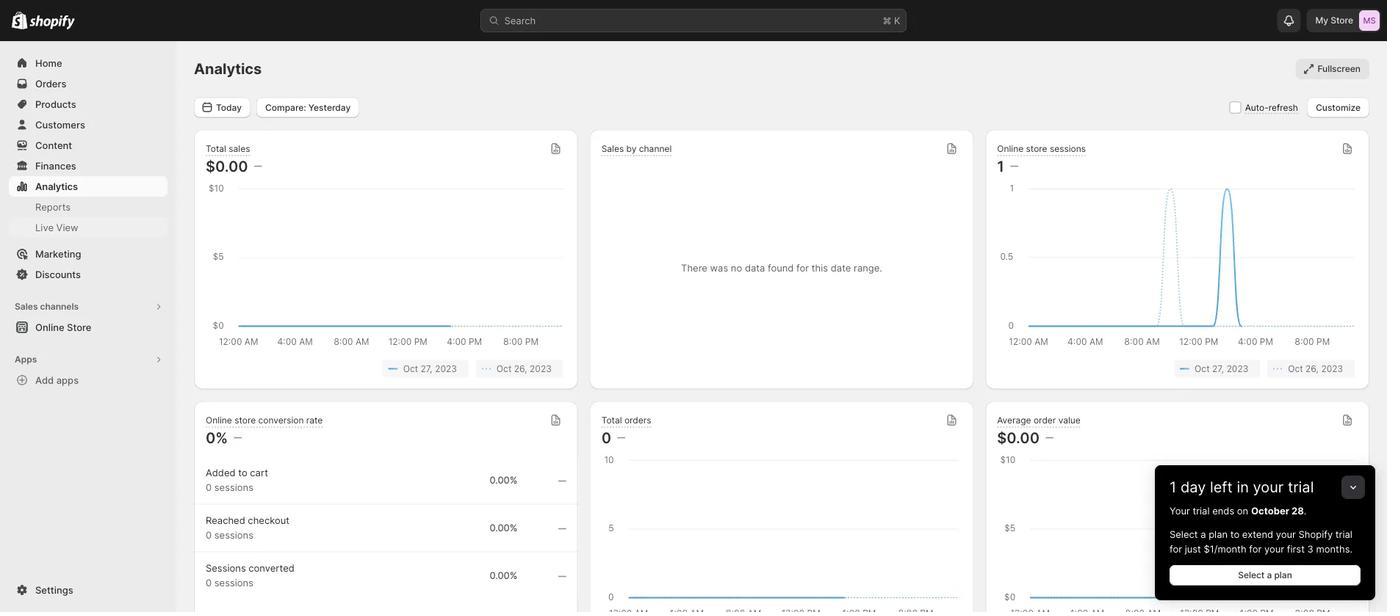 Task type: describe. For each thing, give the bounding box(es) containing it.
cart
[[250, 468, 268, 479]]

28
[[1292, 506, 1304, 517]]

search
[[504, 15, 536, 26]]

3 oct from the left
[[1195, 364, 1210, 374]]

1 for 1
[[997, 157, 1005, 175]]

sessions
[[206, 563, 246, 575]]

finances
[[35, 160, 76, 172]]

added
[[206, 468, 236, 479]]

shopify image
[[30, 15, 75, 30]]

oct 26, 2023 for 1
[[1288, 364, 1343, 374]]

today
[[216, 102, 242, 113]]

refresh
[[1269, 102, 1298, 113]]

2023 for 1's oct 26, 2023 button
[[1322, 364, 1343, 374]]

your inside dropdown button
[[1253, 479, 1284, 497]]

date
[[831, 263, 851, 274]]

3
[[1308, 544, 1314, 555]]

26, for 1
[[1306, 364, 1319, 374]]

k
[[894, 15, 901, 26]]

online for 0%
[[206, 415, 232, 426]]

average
[[997, 415, 1031, 426]]

oct 27, 2023 button for $0.00
[[383, 360, 469, 378]]

products
[[35, 98, 76, 110]]

list for 1
[[1000, 360, 1355, 378]]

fullscreen button
[[1296, 59, 1370, 79]]

discounts
[[35, 269, 81, 280]]

sessions inside added to cart 0 sessions
[[214, 482, 254, 494]]

fullscreen
[[1318, 64, 1361, 74]]

1 horizontal spatial for
[[1170, 544, 1182, 555]]

view
[[56, 222, 78, 233]]

store for online store
[[67, 322, 91, 333]]

no change image for orders
[[617, 432, 625, 444]]

home
[[35, 57, 62, 69]]

add apps
[[35, 375, 79, 386]]

customize
[[1316, 102, 1361, 113]]

2023 for oct 26, 2023 button corresponding to $0.00
[[530, 364, 552, 374]]

total sales
[[206, 143, 250, 154]]

online store sessions
[[997, 143, 1086, 154]]

total sales button
[[206, 143, 250, 156]]

in
[[1237, 479, 1249, 497]]

order
[[1034, 415, 1056, 426]]

sales channels button
[[9, 297, 168, 317]]

select a plan to extend your shopify trial for just $1/month for your first 3 months.
[[1170, 529, 1353, 555]]

settings link
[[9, 581, 168, 601]]

trial inside dropdown button
[[1288, 479, 1314, 497]]

apps
[[15, 355, 37, 365]]

months.
[[1316, 544, 1353, 555]]

no change image for order
[[1046, 432, 1054, 444]]

sessions inside online store sessions dropdown button
[[1050, 143, 1086, 154]]

content
[[35, 140, 72, 151]]

found
[[768, 263, 794, 274]]

oct 26, 2023 button for $0.00
[[476, 360, 563, 378]]

extend
[[1243, 529, 1274, 541]]

live view link
[[9, 218, 168, 238]]

online store conversion rate button
[[206, 415, 323, 428]]

on
[[1237, 506, 1249, 517]]

live
[[35, 222, 54, 233]]

marketing link
[[9, 244, 168, 265]]

reached checkout 0 sessions
[[206, 516, 290, 542]]

27, for $0.00
[[421, 364, 433, 374]]

total orders button
[[602, 415, 651, 428]]

my store
[[1316, 15, 1354, 26]]

auto-
[[1245, 102, 1269, 113]]

add
[[35, 375, 54, 386]]

average order value
[[997, 415, 1081, 426]]

compare: yesterday button
[[256, 97, 360, 118]]

0.00% for reached checkout
[[490, 523, 518, 534]]

select a plan
[[1238, 571, 1293, 581]]

0 down total orders dropdown button on the left of the page
[[602, 429, 611, 447]]

oct 27, 2023 for 1
[[1195, 364, 1249, 374]]

customers
[[35, 119, 85, 130]]

1 day left in your trial
[[1170, 479, 1314, 497]]

by
[[627, 143, 637, 154]]

online store sessions button
[[997, 143, 1086, 156]]

0 horizontal spatial trial
[[1193, 506, 1210, 517]]

2 horizontal spatial for
[[1250, 544, 1262, 555]]

total orders
[[602, 415, 651, 426]]

select a plan link
[[1170, 566, 1361, 586]]

⌘ k
[[883, 15, 901, 26]]

store for 0%
[[235, 415, 256, 426]]

my
[[1316, 15, 1329, 26]]

list for $0.00
[[209, 360, 563, 378]]

$1/month
[[1204, 544, 1247, 555]]

plan for select a plan to extend your shopify trial for just $1/month for your first 3 months.
[[1209, 529, 1228, 541]]

oct 26, 2023 for $0.00
[[497, 364, 552, 374]]

1 for 1 day left in your trial
[[1170, 479, 1177, 497]]

online inside button
[[35, 322, 64, 333]]

select for select a plan to extend your shopify trial for just $1/month for your first 3 months.
[[1170, 529, 1198, 541]]

oct 27, 2023 for $0.00
[[403, 364, 457, 374]]

reports
[[35, 201, 71, 213]]

plan for select a plan
[[1275, 571, 1293, 581]]

value
[[1059, 415, 1081, 426]]

store for 1
[[1026, 143, 1048, 154]]

1 day left in your trial button
[[1155, 466, 1376, 497]]

marketing
[[35, 248, 81, 260]]

to inside added to cart 0 sessions
[[238, 468, 247, 479]]

customers link
[[9, 115, 168, 135]]

channels
[[40, 302, 79, 312]]

customize button
[[1307, 97, 1370, 118]]

sessions inside sessions converted 0 sessions
[[214, 578, 254, 589]]

sessions inside reached checkout 0 sessions
[[214, 530, 254, 542]]



Task type: locate. For each thing, give the bounding box(es) containing it.
26, for $0.00
[[514, 364, 527, 374]]

1 0.00% from the top
[[490, 475, 518, 486]]

to up "$1/month"
[[1231, 529, 1240, 541]]

2 oct 27, 2023 button from the left
[[1174, 360, 1260, 378]]

add apps button
[[9, 370, 168, 391]]

your up october
[[1253, 479, 1284, 497]]

live view
[[35, 222, 78, 233]]

sales by channel
[[602, 143, 672, 154]]

0 vertical spatial select
[[1170, 529, 1198, 541]]

1 horizontal spatial online
[[206, 415, 232, 426]]

for left this
[[797, 263, 809, 274]]

apps
[[56, 375, 79, 386]]

1 vertical spatial 1
[[1170, 479, 1177, 497]]

0 inside added to cart 0 sessions
[[206, 482, 212, 494]]

3 2023 from the left
[[1227, 364, 1249, 374]]

to
[[238, 468, 247, 479], [1231, 529, 1240, 541]]

1 horizontal spatial 26,
[[1306, 364, 1319, 374]]

0 horizontal spatial no change image
[[234, 432, 242, 444]]

2 0.00% from the top
[[490, 523, 518, 534]]

0 vertical spatial no change image
[[234, 432, 242, 444]]

trial inside select a plan to extend your shopify trial for just $1/month for your first 3 months.
[[1336, 529, 1353, 541]]

1 horizontal spatial total
[[602, 415, 622, 426]]

my store image
[[1360, 10, 1380, 31]]

0 horizontal spatial to
[[238, 468, 247, 479]]

0 vertical spatial 1
[[997, 157, 1005, 175]]

1 horizontal spatial no change image
[[558, 476, 566, 488]]

plan
[[1209, 529, 1228, 541], [1275, 571, 1293, 581]]

⌘
[[883, 15, 892, 26]]

a
[[1201, 529, 1206, 541], [1267, 571, 1272, 581]]

1 oct 26, 2023 from the left
[[497, 364, 552, 374]]

0 horizontal spatial sales
[[15, 302, 38, 312]]

2 horizontal spatial online
[[997, 143, 1024, 154]]

2 horizontal spatial trial
[[1336, 529, 1353, 541]]

for down extend at the right of page
[[1250, 544, 1262, 555]]

total left sales
[[206, 143, 226, 154]]

1 horizontal spatial oct 26, 2023
[[1288, 364, 1343, 374]]

2 26, from the left
[[1306, 364, 1319, 374]]

reports link
[[9, 197, 168, 218]]

sales left by
[[602, 143, 624, 154]]

1 horizontal spatial analytics
[[194, 60, 262, 78]]

0 vertical spatial to
[[238, 468, 247, 479]]

0 horizontal spatial 1
[[997, 157, 1005, 175]]

2 vertical spatial trial
[[1336, 529, 1353, 541]]

store for my store
[[1331, 15, 1354, 26]]

no
[[731, 263, 742, 274]]

shopify
[[1299, 529, 1333, 541]]

oct
[[403, 364, 418, 374], [497, 364, 512, 374], [1195, 364, 1210, 374], [1288, 364, 1303, 374]]

1 oct from the left
[[403, 364, 418, 374]]

.
[[1304, 506, 1307, 517]]

0 vertical spatial trial
[[1288, 479, 1314, 497]]

sessions
[[1050, 143, 1086, 154], [214, 482, 254, 494], [214, 530, 254, 542], [214, 578, 254, 589]]

total for 0
[[602, 415, 622, 426]]

conversion
[[258, 415, 304, 426]]

1 horizontal spatial 1
[[1170, 479, 1177, 497]]

trial right your at the bottom right of the page
[[1193, 506, 1210, 517]]

yesterday
[[309, 102, 351, 113]]

0 horizontal spatial oct 26, 2023
[[497, 364, 552, 374]]

october
[[1251, 506, 1290, 517]]

2023 for oct 27, 2023 button associated with 1
[[1227, 364, 1249, 374]]

total inside total orders dropdown button
[[602, 415, 622, 426]]

2 vertical spatial 0.00%
[[490, 571, 518, 582]]

online for 1
[[997, 143, 1024, 154]]

4 oct from the left
[[1288, 364, 1303, 374]]

26,
[[514, 364, 527, 374], [1306, 364, 1319, 374]]

sales channels
[[15, 302, 79, 312]]

this
[[812, 263, 828, 274]]

trial up months.
[[1336, 529, 1353, 541]]

content link
[[9, 135, 168, 156]]

online store conversion rate
[[206, 415, 323, 426]]

converted
[[249, 563, 295, 575]]

reached
[[206, 516, 245, 527]]

store inside dropdown button
[[1026, 143, 1048, 154]]

online store
[[35, 322, 91, 333]]

2023 for $0.00 oct 27, 2023 button
[[435, 364, 457, 374]]

no change image
[[254, 161, 262, 172], [1010, 161, 1019, 172], [617, 432, 625, 444], [1046, 432, 1054, 444], [558, 524, 566, 535], [558, 571, 566, 583]]

$0.00 down average
[[997, 429, 1040, 447]]

0.00%
[[490, 475, 518, 486], [490, 523, 518, 534], [490, 571, 518, 582]]

1 inside dropdown button
[[1170, 479, 1177, 497]]

0 horizontal spatial plan
[[1209, 529, 1228, 541]]

0 inside reached checkout 0 sessions
[[206, 530, 212, 542]]

0 horizontal spatial $0.00
[[206, 157, 248, 175]]

1 vertical spatial 0.00%
[[490, 523, 518, 534]]

2023
[[435, 364, 457, 374], [530, 364, 552, 374], [1227, 364, 1249, 374], [1322, 364, 1343, 374]]

1 horizontal spatial select
[[1238, 571, 1265, 581]]

just
[[1185, 544, 1201, 555]]

oct 27, 2023
[[403, 364, 457, 374], [1195, 364, 1249, 374]]

orders link
[[9, 73, 168, 94]]

0 vertical spatial plan
[[1209, 529, 1228, 541]]

1 horizontal spatial oct 27, 2023
[[1195, 364, 1249, 374]]

1 day left in your trial element
[[1155, 504, 1376, 601]]

list
[[209, 360, 563, 378], [1000, 360, 1355, 378]]

0 horizontal spatial store
[[67, 322, 91, 333]]

1 vertical spatial analytics
[[35, 181, 78, 192]]

2 list from the left
[[1000, 360, 1355, 378]]

1 vertical spatial no change image
[[558, 476, 566, 488]]

sales left channels
[[15, 302, 38, 312]]

sales
[[229, 143, 250, 154]]

2 oct 26, 2023 from the left
[[1288, 364, 1343, 374]]

1 vertical spatial sales
[[15, 302, 38, 312]]

finances link
[[9, 156, 168, 176]]

analytics down finances in the left top of the page
[[35, 181, 78, 192]]

for left just
[[1170, 544, 1182, 555]]

0 vertical spatial analytics
[[194, 60, 262, 78]]

select
[[1170, 529, 1198, 541], [1238, 571, 1265, 581]]

1 horizontal spatial list
[[1000, 360, 1355, 378]]

no change image
[[234, 432, 242, 444], [558, 476, 566, 488]]

analytics link
[[9, 176, 168, 197]]

plan up "$1/month"
[[1209, 529, 1228, 541]]

0 horizontal spatial 27,
[[421, 364, 433, 374]]

a up just
[[1201, 529, 1206, 541]]

a inside select a plan to extend your shopify trial for just $1/month for your first 3 months.
[[1201, 529, 1206, 541]]

3 0.00% from the top
[[490, 571, 518, 582]]

your left first
[[1265, 544, 1285, 555]]

sales for sales by channel
[[602, 143, 624, 154]]

0 horizontal spatial for
[[797, 263, 809, 274]]

for
[[797, 263, 809, 274], [1170, 544, 1182, 555], [1250, 544, 1262, 555]]

day
[[1181, 479, 1206, 497]]

1 horizontal spatial store
[[1331, 15, 1354, 26]]

1 vertical spatial trial
[[1193, 506, 1210, 517]]

1 vertical spatial store
[[235, 415, 256, 426]]

1 vertical spatial plan
[[1275, 571, 1293, 581]]

total for $0.00
[[206, 143, 226, 154]]

your up first
[[1276, 529, 1296, 541]]

store inside button
[[67, 322, 91, 333]]

2 vertical spatial your
[[1265, 544, 1285, 555]]

0 horizontal spatial oct 27, 2023 button
[[383, 360, 469, 378]]

2 27, from the left
[[1212, 364, 1224, 374]]

select inside select a plan to extend your shopify trial for just $1/month for your first 3 months.
[[1170, 529, 1198, 541]]

checkout
[[248, 516, 290, 527]]

0 horizontal spatial list
[[209, 360, 563, 378]]

1 2023 from the left
[[435, 364, 457, 374]]

1 oct 27, 2023 from the left
[[403, 364, 457, 374]]

0 horizontal spatial online
[[35, 322, 64, 333]]

today button
[[194, 97, 251, 118]]

0 horizontal spatial total
[[206, 143, 226, 154]]

trial up 28
[[1288, 479, 1314, 497]]

0 down added
[[206, 482, 212, 494]]

no change image for sales
[[254, 161, 262, 172]]

ends
[[1213, 506, 1235, 517]]

settings
[[35, 585, 73, 596]]

0 vertical spatial your
[[1253, 479, 1284, 497]]

store inside dropdown button
[[235, 415, 256, 426]]

0 vertical spatial store
[[1331, 15, 1354, 26]]

$0.00 for total
[[206, 157, 248, 175]]

orders
[[625, 415, 651, 426]]

sessions converted 0 sessions
[[206, 563, 295, 589]]

0 vertical spatial $0.00
[[206, 157, 248, 175]]

2 2023 from the left
[[530, 364, 552, 374]]

0 horizontal spatial store
[[235, 415, 256, 426]]

0 vertical spatial sales
[[602, 143, 624, 154]]

0 horizontal spatial 26,
[[514, 364, 527, 374]]

apps button
[[9, 350, 168, 370]]

1 oct 26, 2023 button from the left
[[476, 360, 563, 378]]

oct 26, 2023 button for 1
[[1268, 360, 1355, 378]]

shopify image
[[12, 11, 27, 29]]

there
[[681, 263, 708, 274]]

1 left day
[[1170, 479, 1177, 497]]

0 vertical spatial a
[[1201, 529, 1206, 541]]

0.00% for sessions converted
[[490, 571, 518, 582]]

0 down sessions
[[206, 578, 212, 589]]

1 horizontal spatial oct 27, 2023 button
[[1174, 360, 1260, 378]]

first
[[1287, 544, 1305, 555]]

1 list from the left
[[209, 360, 563, 378]]

to left cart
[[238, 468, 247, 479]]

sales for sales channels
[[15, 302, 38, 312]]

your
[[1170, 506, 1190, 517]]

1 horizontal spatial 27,
[[1212, 364, 1224, 374]]

2 vertical spatial online
[[206, 415, 232, 426]]

0 vertical spatial 0.00%
[[490, 475, 518, 486]]

store down sales channels button
[[67, 322, 91, 333]]

there was no data found for this date range.
[[681, 263, 883, 274]]

sales inside button
[[15, 302, 38, 312]]

1 vertical spatial select
[[1238, 571, 1265, 581]]

1 down online store sessions dropdown button on the right of the page
[[997, 157, 1005, 175]]

average order value button
[[997, 415, 1081, 428]]

1 horizontal spatial store
[[1026, 143, 1048, 154]]

total left "orders"
[[602, 415, 622, 426]]

2 oct from the left
[[497, 364, 512, 374]]

0 inside sessions converted 0 sessions
[[206, 578, 212, 589]]

$0.00 for average
[[997, 429, 1040, 447]]

1 27, from the left
[[421, 364, 433, 374]]

left
[[1210, 479, 1233, 497]]

rate
[[306, 415, 323, 426]]

a for select a plan to extend your shopify trial for just $1/month for your first 3 months.
[[1201, 529, 1206, 541]]

select for select a plan
[[1238, 571, 1265, 581]]

1 horizontal spatial trial
[[1288, 479, 1314, 497]]

0 horizontal spatial oct 26, 2023 button
[[476, 360, 563, 378]]

1 horizontal spatial sales
[[602, 143, 624, 154]]

0 vertical spatial total
[[206, 143, 226, 154]]

online inside dropdown button
[[997, 143, 1024, 154]]

online store button
[[0, 317, 176, 338]]

1 horizontal spatial a
[[1267, 571, 1272, 581]]

compare: yesterday
[[265, 102, 351, 113]]

online inside dropdown button
[[206, 415, 232, 426]]

home link
[[9, 53, 168, 73]]

1
[[997, 157, 1005, 175], [1170, 479, 1177, 497]]

discounts link
[[9, 265, 168, 285]]

2 oct 26, 2023 button from the left
[[1268, 360, 1355, 378]]

1 oct 27, 2023 button from the left
[[383, 360, 469, 378]]

orders
[[35, 78, 66, 89]]

1 vertical spatial a
[[1267, 571, 1272, 581]]

a down select a plan to extend your shopify trial for just $1/month for your first 3 months.
[[1267, 571, 1272, 581]]

1 horizontal spatial plan
[[1275, 571, 1293, 581]]

0 vertical spatial online
[[997, 143, 1024, 154]]

0 horizontal spatial a
[[1201, 529, 1206, 541]]

a for select a plan
[[1267, 571, 1272, 581]]

added to cart 0 sessions
[[206, 468, 268, 494]]

1 26, from the left
[[514, 364, 527, 374]]

total inside the total sales dropdown button
[[206, 143, 226, 154]]

4 2023 from the left
[[1322, 364, 1343, 374]]

1 vertical spatial $0.00
[[997, 429, 1040, 447]]

$0.00 down the total sales dropdown button
[[206, 157, 248, 175]]

oct 27, 2023 button for 1
[[1174, 360, 1260, 378]]

select up just
[[1170, 529, 1198, 541]]

to inside select a plan to extend your shopify trial for just $1/month for your first 3 months.
[[1231, 529, 1240, 541]]

1 vertical spatial your
[[1276, 529, 1296, 541]]

sales inside dropdown button
[[602, 143, 624, 154]]

sales
[[602, 143, 624, 154], [15, 302, 38, 312]]

27, for 1
[[1212, 364, 1224, 374]]

0%
[[206, 429, 228, 447]]

1 vertical spatial store
[[67, 322, 91, 333]]

total
[[206, 143, 226, 154], [602, 415, 622, 426]]

1 vertical spatial online
[[35, 322, 64, 333]]

store
[[1331, 15, 1354, 26], [67, 322, 91, 333]]

0 vertical spatial store
[[1026, 143, 1048, 154]]

plan inside select a plan to extend your shopify trial for just $1/month for your first 3 months.
[[1209, 529, 1228, 541]]

analytics up today
[[194, 60, 262, 78]]

0 horizontal spatial oct 27, 2023
[[403, 364, 457, 374]]

1 horizontal spatial $0.00
[[997, 429, 1040, 447]]

1 vertical spatial to
[[1231, 529, 1240, 541]]

store right my
[[1331, 15, 1354, 26]]

compare:
[[265, 102, 306, 113]]

2 oct 27, 2023 from the left
[[1195, 364, 1249, 374]]

0 down reached
[[206, 530, 212, 542]]

0 horizontal spatial select
[[1170, 529, 1198, 541]]

data
[[745, 263, 765, 274]]

oct 26, 2023 button
[[476, 360, 563, 378], [1268, 360, 1355, 378]]

1 horizontal spatial oct 26, 2023 button
[[1268, 360, 1355, 378]]

1 horizontal spatial to
[[1231, 529, 1240, 541]]

plan down first
[[1275, 571, 1293, 581]]

select down select a plan to extend your shopify trial for just $1/month for your first 3 months.
[[1238, 571, 1265, 581]]

no change image for store
[[1010, 161, 1019, 172]]

0.00% for added to cart
[[490, 475, 518, 486]]

0 horizontal spatial analytics
[[35, 181, 78, 192]]

1 vertical spatial total
[[602, 415, 622, 426]]



Task type: vqa. For each thing, say whether or not it's contained in the screenshot.
'data'
yes



